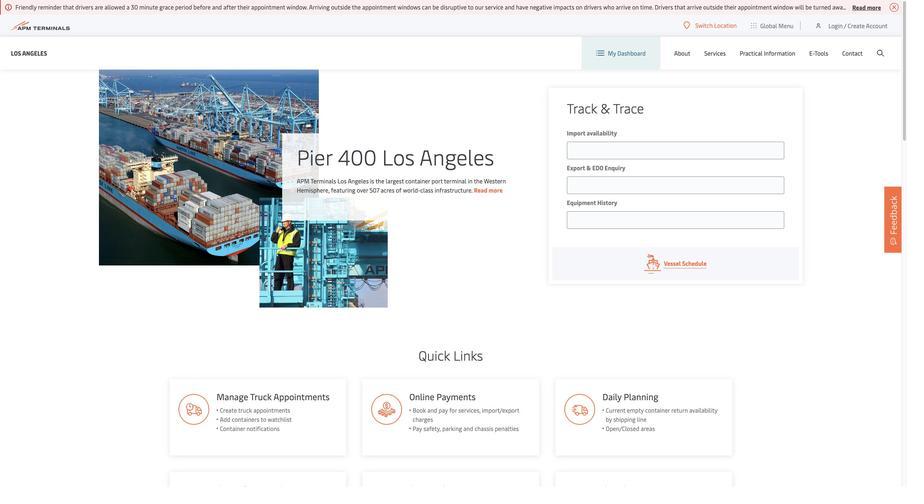 Task type: vqa. For each thing, say whether or not it's contained in the screenshot.
the Los inside the apm terminals los angeles is the largest container port terminal in the western hemisphere, featuring over 507 acres of world- class infrastructure.
no



Task type: describe. For each thing, give the bounding box(es) containing it.
practical information button
[[740, 37, 795, 70]]

over
[[357, 186, 368, 194]]

is
[[370, 177, 374, 185]]

manager truck appointments - 53 image
[[178, 394, 209, 425]]

read more link
[[474, 186, 503, 194]]

who
[[603, 3, 614, 11]]

create inside login / create account 'link'
[[848, 21, 865, 30]]

class
[[420, 186, 433, 194]]

orange club loyalty program - 56 image
[[564, 394, 595, 425]]

safety,
[[424, 425, 441, 433]]

about
[[674, 49, 690, 57]]

period
[[175, 3, 192, 11]]

open/closed
[[606, 425, 639, 433]]

my dashboard button
[[596, 37, 646, 70]]

containers
[[231, 416, 259, 424]]

507
[[370, 186, 379, 194]]

track & trace
[[567, 99, 644, 117]]

3 appointment from the left
[[738, 3, 772, 11]]

schedule
[[682, 260, 707, 268]]

more for read more link
[[489, 186, 503, 194]]

quick
[[419, 346, 450, 364]]

online payments book and pay for services, import/export charges pay safety, parking and chassis penalties
[[409, 391, 519, 433]]

read more for read more button
[[852, 3, 881, 11]]

manage
[[216, 391, 248, 403]]

1 horizontal spatial the
[[376, 177, 384, 185]]

hemisphere,
[[297, 186, 330, 194]]

world-
[[403, 186, 420, 194]]

1 on from the left
[[576, 3, 583, 11]]

/
[[844, 21, 846, 30]]

appointments
[[273, 391, 329, 403]]

acres
[[381, 186, 395, 194]]

opera
[[893, 3, 907, 11]]

my
[[608, 49, 616, 57]]

global menu button
[[744, 14, 801, 36]]

read more button
[[852, 3, 881, 12]]

login / create account
[[829, 21, 888, 30]]

angeles for pier 400 los angeles
[[420, 142, 494, 171]]

vessel schedule
[[664, 260, 707, 268]]

links
[[453, 346, 483, 364]]

pier
[[297, 142, 332, 171]]

2 arrive from the left
[[687, 3, 702, 11]]

watchlist
[[267, 416, 291, 424]]

windows
[[398, 3, 421, 11]]

for
[[449, 406, 457, 415]]

read more for read more link
[[474, 186, 503, 194]]

after
[[223, 3, 236, 11]]

1 that from the left
[[63, 3, 74, 11]]

import
[[567, 129, 586, 137]]

minute
[[139, 3, 158, 11]]

more for read more button
[[867, 3, 881, 11]]

time.
[[640, 3, 653, 11]]

are
[[95, 3, 103, 11]]

pier 400 los angeles
[[297, 142, 494, 171]]

read for read more link
[[474, 186, 487, 194]]

friendly reminder that drivers are allowed a 30 minute grace period before and after their appointment window. arriving outside the appointment windows can be disruptive to our service and have negative impacts on drivers who arrive on time. drivers that arrive outside their appointment window will be turned away. to receive future opera
[[15, 3, 907, 11]]

quick links
[[419, 346, 483, 364]]

services button
[[704, 37, 726, 70]]

e-tools button
[[809, 37, 828, 70]]

read for read more button
[[852, 3, 866, 11]]

import availability
[[567, 129, 617, 137]]

port
[[432, 177, 443, 185]]

pay
[[439, 406, 448, 415]]

e-
[[809, 49, 815, 57]]

and left have
[[505, 3, 515, 11]]

container inside daily planning current empty container return availability by shipping line open/closed areas
[[645, 406, 670, 415]]

featuring
[[331, 186, 355, 194]]

equipment
[[567, 199, 596, 207]]

angeles for apm terminals los angeles is the largest container port terminal in the western hemisphere, featuring over 507 acres of world-class infrastructure.
[[348, 177, 369, 185]]

practical
[[740, 49, 763, 57]]

window
[[773, 3, 794, 11]]

book
[[413, 406, 426, 415]]

arriving
[[309, 3, 330, 11]]

menu
[[779, 21, 794, 30]]

export
[[567, 164, 585, 172]]

& for trace
[[601, 99, 610, 117]]

2 appointment from the left
[[362, 3, 396, 11]]

container inside apm terminals los angeles is the largest container port terminal in the western hemisphere, featuring over 507 acres of world-class infrastructure.
[[405, 177, 430, 185]]

400
[[338, 142, 377, 171]]

2 their from the left
[[724, 3, 736, 11]]

la secondary image
[[260, 198, 388, 308]]

practical information
[[740, 49, 795, 57]]

los angeles pier 400 image
[[99, 70, 319, 266]]

0 vertical spatial los
[[11, 49, 21, 57]]

global menu
[[760, 21, 794, 30]]

a
[[127, 3, 130, 11]]

daily
[[603, 391, 622, 403]]

current
[[606, 406, 626, 415]]

empty
[[627, 406, 644, 415]]

apm
[[297, 177, 309, 185]]

notifications
[[246, 425, 279, 433]]

largest
[[386, 177, 404, 185]]

apm terminals los angeles is the largest container port terminal in the western hemisphere, featuring over 507 acres of world-class infrastructure.
[[297, 177, 506, 194]]

trace
[[613, 99, 644, 117]]

& for edo
[[587, 164, 591, 172]]

global
[[760, 21, 777, 30]]

0 vertical spatial angeles
[[22, 49, 47, 57]]

daily planning current empty container return availability by shipping line open/closed areas
[[603, 391, 718, 433]]

equipment history
[[567, 199, 617, 207]]



Task type: locate. For each thing, give the bounding box(es) containing it.
before
[[193, 3, 211, 11]]

1 horizontal spatial container
[[645, 406, 670, 415]]

terminal
[[444, 177, 466, 185]]

appointment left window.
[[251, 3, 285, 11]]

track
[[567, 99, 597, 117]]

0 horizontal spatial to
[[260, 416, 266, 424]]

1 vertical spatial more
[[489, 186, 503, 194]]

and left pay
[[427, 406, 437, 415]]

online
[[409, 391, 434, 403]]

read inside button
[[852, 3, 866, 11]]

0 vertical spatial more
[[867, 3, 881, 11]]

1 horizontal spatial read
[[852, 3, 866, 11]]

2 horizontal spatial los
[[382, 142, 415, 171]]

switch location button
[[684, 21, 737, 29]]

1 drivers from the left
[[75, 3, 93, 11]]

add
[[220, 416, 230, 424]]

outside up the switch location button
[[703, 3, 723, 11]]

future
[[875, 3, 892, 11]]

los inside apm terminals los angeles is the largest container port terminal in the western hemisphere, featuring over 507 acres of world-class infrastructure.
[[338, 177, 347, 185]]

switch location
[[695, 21, 737, 29]]

the
[[352, 3, 361, 11], [376, 177, 384, 185], [474, 177, 483, 185]]

and left chassis
[[464, 425, 473, 433]]

can
[[422, 3, 431, 11]]

dashboard
[[618, 49, 646, 57]]

2 on from the left
[[632, 3, 639, 11]]

1 vertical spatial container
[[645, 406, 670, 415]]

be right 'can'
[[433, 3, 439, 11]]

read up login / create account
[[852, 3, 866, 11]]

login / create account link
[[815, 15, 888, 36]]

read
[[852, 3, 866, 11], [474, 186, 487, 194]]

more down western
[[489, 186, 503, 194]]

0 horizontal spatial create
[[220, 406, 237, 415]]

by
[[606, 416, 612, 424]]

be right will
[[806, 3, 812, 11]]

read more down western
[[474, 186, 503, 194]]

my dashboard
[[608, 49, 646, 57]]

appointment up global
[[738, 3, 772, 11]]

container up line
[[645, 406, 670, 415]]

2 horizontal spatial appointment
[[738, 3, 772, 11]]

appointment left windows
[[362, 3, 396, 11]]

0 vertical spatial to
[[468, 3, 474, 11]]

2 that from the left
[[675, 3, 686, 11]]

0 horizontal spatial availability
[[587, 129, 617, 137]]

penalties
[[495, 425, 519, 433]]

login
[[829, 21, 843, 30]]

0 vertical spatial &
[[601, 99, 610, 117]]

to up notifications
[[260, 416, 266, 424]]

1 horizontal spatial on
[[632, 3, 639, 11]]

2 drivers from the left
[[584, 3, 602, 11]]

0 horizontal spatial appointment
[[251, 3, 285, 11]]

0 horizontal spatial angeles
[[22, 49, 47, 57]]

0 vertical spatial read more
[[852, 3, 881, 11]]

0 horizontal spatial los
[[11, 49, 21, 57]]

1 vertical spatial read
[[474, 186, 487, 194]]

create up add
[[220, 406, 237, 415]]

availability
[[587, 129, 617, 137], [689, 406, 718, 415]]

import/export
[[482, 406, 519, 415]]

1 horizontal spatial los
[[338, 177, 347, 185]]

2 be from the left
[[806, 3, 812, 11]]

30
[[131, 3, 138, 11]]

1 horizontal spatial read more
[[852, 3, 881, 11]]

return
[[671, 406, 688, 415]]

los
[[11, 49, 21, 57], [382, 142, 415, 171], [338, 177, 347, 185]]

line
[[637, 416, 647, 424]]

availability right the return
[[689, 406, 718, 415]]

0 horizontal spatial read
[[474, 186, 487, 194]]

close alert image
[[890, 3, 899, 12]]

container up world- in the left top of the page
[[405, 177, 430, 185]]

read down western
[[474, 186, 487, 194]]

1 their from the left
[[238, 3, 250, 11]]

1 vertical spatial to
[[260, 416, 266, 424]]

1 arrive from the left
[[616, 3, 631, 11]]

1 horizontal spatial be
[[806, 3, 812, 11]]

be
[[433, 3, 439, 11], [806, 3, 812, 11]]

vessel schedule link
[[552, 247, 799, 280]]

and left after at top left
[[212, 3, 222, 11]]

0 horizontal spatial drivers
[[75, 3, 93, 11]]

outside
[[331, 3, 351, 11], [703, 3, 723, 11]]

1 be from the left
[[433, 3, 439, 11]]

to inside manage truck appointments create truck appointments add containers to watchlist container notifications
[[260, 416, 266, 424]]

drivers left the are
[[75, 3, 93, 11]]

account
[[866, 21, 888, 30]]

availability inside daily planning current empty container return availability by shipping line open/closed areas
[[689, 406, 718, 415]]

to
[[468, 3, 474, 11], [260, 416, 266, 424]]

& left trace
[[601, 99, 610, 117]]

container
[[220, 425, 245, 433]]

parking
[[442, 425, 462, 433]]

truck
[[238, 406, 252, 415]]

1 horizontal spatial create
[[848, 21, 865, 30]]

1 vertical spatial &
[[587, 164, 591, 172]]

1 horizontal spatial to
[[468, 3, 474, 11]]

areas
[[641, 425, 655, 433]]

create inside manage truck appointments create truck appointments add containers to watchlist container notifications
[[220, 406, 237, 415]]

1 horizontal spatial arrive
[[687, 3, 702, 11]]

more
[[867, 3, 881, 11], [489, 186, 503, 194]]

arrive up switch
[[687, 3, 702, 11]]

that right "drivers"
[[675, 3, 686, 11]]

read more
[[852, 3, 881, 11], [474, 186, 503, 194]]

to left the our
[[468, 3, 474, 11]]

e-tools
[[809, 49, 828, 57]]

1 horizontal spatial that
[[675, 3, 686, 11]]

1 horizontal spatial drivers
[[584, 3, 602, 11]]

tariffs - 131 image
[[371, 394, 402, 425]]

turned
[[813, 3, 831, 11]]

planning
[[624, 391, 658, 403]]

0 horizontal spatial the
[[352, 3, 361, 11]]

service
[[485, 3, 503, 11]]

0 vertical spatial container
[[405, 177, 430, 185]]

on left time.
[[632, 3, 639, 11]]

1 horizontal spatial their
[[724, 3, 736, 11]]

that right reminder
[[63, 3, 74, 11]]

western
[[484, 177, 506, 185]]

export & edo enquiry
[[567, 164, 626, 172]]

1 horizontal spatial more
[[867, 3, 881, 11]]

drivers left 'who'
[[584, 3, 602, 11]]

and
[[212, 3, 222, 11], [505, 3, 515, 11], [427, 406, 437, 415], [464, 425, 473, 433]]

angeles inside apm terminals los angeles is the largest container port terminal in the western hemisphere, featuring over 507 acres of world-class infrastructure.
[[348, 177, 369, 185]]

on
[[576, 3, 583, 11], [632, 3, 639, 11]]

will
[[795, 3, 804, 11]]

allowed
[[105, 3, 125, 11]]

0 horizontal spatial arrive
[[616, 3, 631, 11]]

history
[[597, 199, 617, 207]]

1 vertical spatial read more
[[474, 186, 503, 194]]

& left edo
[[587, 164, 591, 172]]

1 appointment from the left
[[251, 3, 285, 11]]

their right after at top left
[[238, 3, 250, 11]]

2 vertical spatial angeles
[[348, 177, 369, 185]]

arrive
[[616, 3, 631, 11], [687, 3, 702, 11]]

payments
[[437, 391, 476, 403]]

more inside button
[[867, 3, 881, 11]]

1 outside from the left
[[331, 3, 351, 11]]

0 vertical spatial create
[[848, 21, 865, 30]]

0 horizontal spatial read more
[[474, 186, 503, 194]]

container
[[405, 177, 430, 185], [645, 406, 670, 415]]

drivers
[[655, 3, 673, 11]]

0 horizontal spatial on
[[576, 3, 583, 11]]

grace
[[159, 3, 174, 11]]

los for pier
[[382, 142, 415, 171]]

0 horizontal spatial that
[[63, 3, 74, 11]]

have
[[516, 3, 528, 11]]

arrive right 'who'
[[616, 3, 631, 11]]

negative
[[530, 3, 552, 11]]

1 horizontal spatial angeles
[[348, 177, 369, 185]]

1 vertical spatial availability
[[689, 406, 718, 415]]

of
[[396, 186, 402, 194]]

more up the account at right
[[867, 3, 881, 11]]

information
[[764, 49, 795, 57]]

location
[[714, 21, 737, 29]]

0 horizontal spatial outside
[[331, 3, 351, 11]]

outside right arriving
[[331, 3, 351, 11]]

our
[[475, 3, 484, 11]]

0 horizontal spatial their
[[238, 3, 250, 11]]

1 horizontal spatial availability
[[689, 406, 718, 415]]

0 horizontal spatial container
[[405, 177, 430, 185]]

switch
[[695, 21, 713, 29]]

angeles
[[22, 49, 47, 57], [420, 142, 494, 171], [348, 177, 369, 185]]

1 horizontal spatial &
[[601, 99, 610, 117]]

1 vertical spatial create
[[220, 406, 237, 415]]

1 vertical spatial angeles
[[420, 142, 494, 171]]

&
[[601, 99, 610, 117], [587, 164, 591, 172]]

2 vertical spatial los
[[338, 177, 347, 185]]

0 vertical spatial read
[[852, 3, 866, 11]]

availability down track & trace
[[587, 129, 617, 137]]

1 horizontal spatial outside
[[703, 3, 723, 11]]

2 outside from the left
[[703, 3, 723, 11]]

0 horizontal spatial more
[[489, 186, 503, 194]]

tools
[[815, 49, 828, 57]]

2 horizontal spatial the
[[474, 177, 483, 185]]

their up "location"
[[724, 3, 736, 11]]

vessel
[[664, 260, 681, 268]]

0 horizontal spatial be
[[433, 3, 439, 11]]

impacts
[[554, 3, 574, 11]]

charges
[[413, 416, 433, 424]]

chassis
[[475, 425, 493, 433]]

0 horizontal spatial &
[[587, 164, 591, 172]]

1 vertical spatial los
[[382, 142, 415, 171]]

1 horizontal spatial appointment
[[362, 3, 396, 11]]

los for apm
[[338, 177, 347, 185]]

on right impacts
[[576, 3, 583, 11]]

read more up login / create account
[[852, 3, 881, 11]]

create right /
[[848, 21, 865, 30]]

0 vertical spatial availability
[[587, 129, 617, 137]]

services,
[[458, 406, 481, 415]]

feedback button
[[884, 187, 903, 253]]

2 horizontal spatial angeles
[[420, 142, 494, 171]]

appointment
[[251, 3, 285, 11], [362, 3, 396, 11], [738, 3, 772, 11]]



